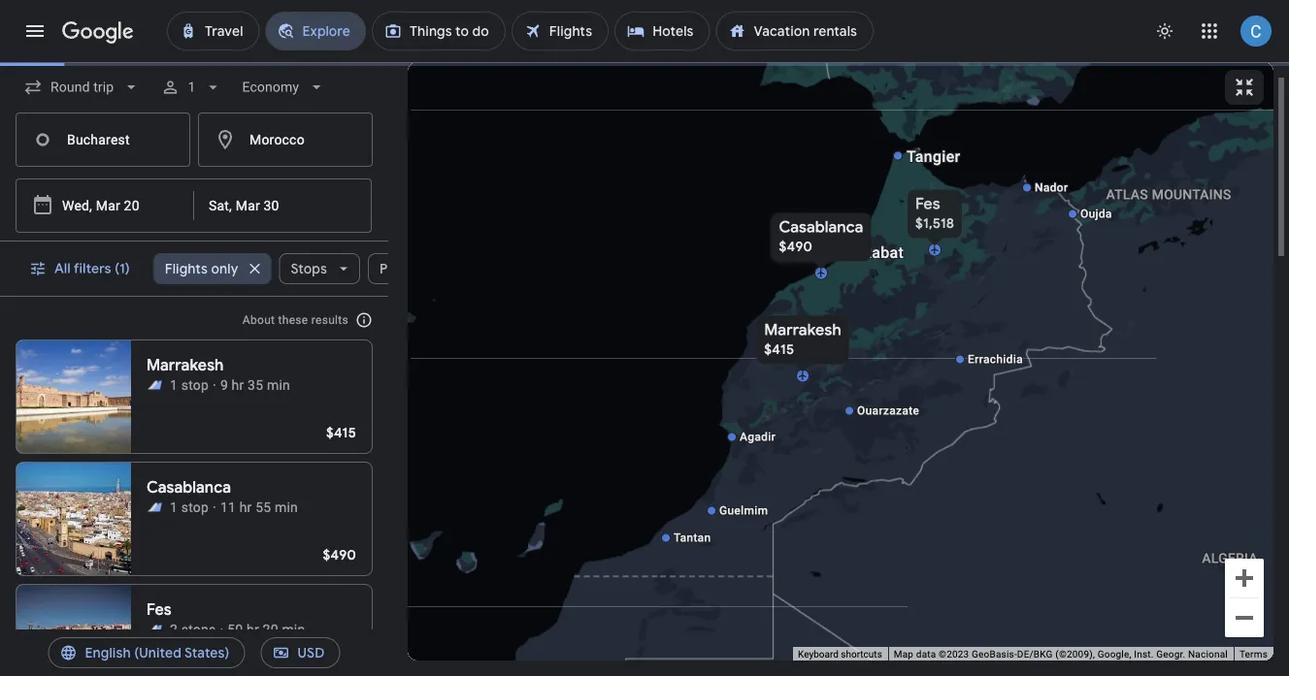 Task type: locate. For each thing, give the bounding box(es) containing it.
1 horizontal spatial marrakesh
[[765, 320, 842, 340]]

tangier
[[907, 148, 961, 166]]

1 vertical spatial 1
[[170, 377, 178, 393]]

1 horizontal spatial 415 us dollars text field
[[765, 341, 795, 359]]

about these results
[[243, 314, 349, 327]]

$490
[[779, 238, 813, 256], [323, 547, 356, 564]]

hr right 50
[[247, 622, 259, 638]]

1 stop left 9
[[170, 377, 209, 393]]

0 horizontal spatial $490
[[323, 547, 356, 564]]

stops
[[181, 622, 216, 638]]

1 vertical spatial marrakesh
[[147, 356, 224, 376]]

marrakesh
[[765, 320, 842, 340], [147, 356, 224, 376]]

hr right 11
[[240, 500, 252, 516]]

1518 US dollars text field
[[317, 669, 356, 677]]

0 horizontal spatial $415
[[326, 424, 356, 442]]

terms
[[1240, 649, 1268, 661]]

1 vertical spatial min
[[275, 500, 298, 516]]

geobasis-
[[972, 649, 1018, 661]]

fes inside fes $1,518
[[916, 194, 941, 214]]

 image
[[220, 621, 224, 640]]

1 vertical spatial hr
[[240, 500, 252, 516]]

english (united states)
[[85, 645, 230, 662]]

flights only button
[[153, 246, 271, 292]]

0 vertical spatial fes
[[916, 194, 941, 214]]

$415
[[765, 341, 795, 359], [326, 424, 356, 442]]

1 vertical spatial 415 us dollars text field
[[326, 424, 356, 442]]

discover airlines, lufthansa, swiss, and edelweiss air image
[[147, 378, 162, 393]]

415 US dollars text field
[[765, 341, 795, 359], [326, 424, 356, 442]]

1 vertical spatial casablanca
[[147, 478, 231, 498]]

only
[[211, 260, 238, 278]]

490 US dollars text field
[[323, 547, 356, 564]]

view smaller map image
[[1233, 76, 1257, 99]]

1 vertical spatial stop
[[181, 500, 209, 516]]

main menu image
[[23, 19, 47, 43]]

2 vertical spatial hr
[[247, 622, 259, 638]]

results
[[312, 314, 349, 327]]

0 vertical spatial stop
[[181, 377, 209, 393]]

min right 35
[[267, 377, 290, 393]]

1 vertical spatial $490
[[323, 547, 356, 564]]

min right 20
[[282, 622, 305, 638]]

1518 US dollars text field
[[916, 215, 955, 233]]

1 horizontal spatial fes
[[916, 194, 941, 214]]

50 hr 20 min
[[228, 622, 305, 638]]

stop left 9
[[181, 377, 209, 393]]

0 vertical spatial min
[[267, 377, 290, 393]]

1 stop right royal air maroc and turkish airlines icon
[[170, 500, 209, 516]]

9
[[220, 377, 228, 393]]

usd
[[298, 645, 325, 662]]

2 stops
[[170, 622, 216, 638]]

marrakesh for marrakesh $415
[[765, 320, 842, 340]]

fes for fes $1,518
[[916, 194, 941, 214]]

1 stop from the top
[[181, 377, 209, 393]]

2 vertical spatial min
[[282, 622, 305, 638]]

1 for casablanca
[[170, 500, 178, 516]]

all filters (1) button
[[17, 246, 145, 292]]

keyboard shortcuts button
[[798, 648, 883, 662]]

royal air maroc and turkish airlines image
[[147, 500, 162, 516]]

hr
[[232, 377, 244, 393], [240, 500, 252, 516], [247, 622, 259, 638]]

these
[[278, 314, 308, 327]]

1 vertical spatial $415
[[326, 424, 356, 442]]

fes
[[916, 194, 941, 214], [147, 601, 172, 621]]

change appearance image
[[1142, 8, 1189, 54]]

0 horizontal spatial casablanca
[[147, 478, 231, 498]]

1 stop
[[170, 377, 209, 393], [170, 500, 209, 516]]

keyboard shortcuts
[[798, 649, 883, 661]]

1 stop for casablanca
[[170, 500, 209, 516]]

flights only
[[165, 260, 238, 278]]

fes up royal air maroc, emirates, and flydubai image
[[147, 601, 172, 621]]

casablanca up $490 text field
[[779, 218, 864, 237]]

2 1 stop from the top
[[170, 500, 209, 516]]

2 stop from the top
[[181, 500, 209, 516]]

algeria
[[1203, 551, 1258, 567]]

2 vertical spatial 1
[[170, 500, 178, 516]]

1 horizontal spatial $490
[[779, 238, 813, 256]]

20
[[263, 622, 278, 638]]

0 horizontal spatial fes
[[147, 601, 172, 621]]

marrakesh up discover airlines, lufthansa, swiss, and edelweiss air image
[[147, 356, 224, 376]]

atlas
[[1107, 187, 1149, 203]]

$415 inside marrakesh $415
[[765, 341, 795, 359]]

errachidia
[[968, 353, 1024, 367]]

casablanca inside map region
[[779, 218, 864, 237]]

hr right 9
[[232, 377, 244, 393]]

1 vertical spatial fes
[[147, 601, 172, 621]]

None field
[[16, 70, 149, 105], [234, 70, 334, 105], [16, 70, 149, 105], [234, 70, 334, 105]]

(united
[[134, 645, 182, 662]]

royal air maroc, emirates, and flydubai image
[[147, 623, 162, 638]]

agadir
[[740, 431, 776, 444]]

0 vertical spatial 1 stop
[[170, 377, 209, 393]]

keyboard
[[798, 649, 839, 661]]

states)
[[184, 645, 230, 662]]

1 horizontal spatial casablanca
[[779, 218, 864, 237]]

casablanca up royal air maroc and turkish airlines icon
[[147, 478, 231, 498]]

1
[[188, 79, 196, 95], [170, 377, 178, 393], [170, 500, 178, 516]]

©2023
[[939, 649, 970, 661]]

casablanca
[[779, 218, 864, 237], [147, 478, 231, 498]]

stop
[[181, 377, 209, 393], [181, 500, 209, 516]]

filters
[[74, 260, 111, 278]]

Departure text field
[[62, 180, 151, 232]]

marrakesh down $490 text field
[[765, 320, 842, 340]]

about these results image
[[341, 297, 388, 344]]

1 1 stop from the top
[[170, 377, 209, 393]]

0 vertical spatial $490
[[779, 238, 813, 256]]

geogr.
[[1157, 649, 1186, 661]]

terms link
[[1240, 649, 1268, 661]]

rabat
[[862, 244, 904, 262]]

35
[[248, 377, 263, 393]]

1 horizontal spatial $415
[[765, 341, 795, 359]]

ouarzazate
[[858, 405, 920, 418]]

None text field
[[16, 113, 190, 167]]

0 vertical spatial marrakesh
[[765, 320, 842, 340]]

map
[[894, 649, 914, 661]]

map region
[[162, 0, 1290, 677]]

fes up $1,518
[[916, 194, 941, 214]]

0 vertical spatial hr
[[232, 377, 244, 393]]

casablanca for casablanca $490
[[779, 218, 864, 237]]

english (united states) button
[[48, 630, 245, 677]]

2
[[170, 622, 178, 638]]

fes $1,518
[[916, 194, 955, 233]]

data
[[917, 649, 937, 661]]

0 vertical spatial 1
[[188, 79, 196, 95]]

min
[[267, 377, 290, 393], [275, 500, 298, 516], [282, 622, 305, 638]]

Return text field
[[209, 180, 306, 232]]

1 vertical spatial 1 stop
[[170, 500, 209, 516]]

shortcuts
[[841, 649, 883, 661]]

0 vertical spatial casablanca
[[779, 218, 864, 237]]

11 hr 55 min
[[220, 500, 298, 516]]

marrakesh for marrakesh
[[147, 356, 224, 376]]

50
[[228, 622, 243, 638]]

marrakesh inside map region
[[765, 320, 842, 340]]

min right "55" at the left
[[275, 500, 298, 516]]

0 vertical spatial $415
[[765, 341, 795, 359]]

min for casablanca
[[275, 500, 298, 516]]

marrakesh $415
[[765, 320, 842, 359]]

490 US dollars text field
[[779, 238, 813, 256]]

stop left 11
[[181, 500, 209, 516]]

0 horizontal spatial marrakesh
[[147, 356, 224, 376]]



Task type: vqa. For each thing, say whether or not it's contained in the screenshot.
the left Marrakesh
yes



Task type: describe. For each thing, give the bounding box(es) containing it.
1 inside 1 popup button
[[188, 79, 196, 95]]

55
[[256, 500, 271, 516]]

(©2009),
[[1056, 649, 1096, 661]]

min for marrakesh
[[267, 377, 290, 393]]

$1,518
[[916, 215, 955, 233]]

fes for fes
[[147, 601, 172, 621]]

1 button
[[153, 64, 231, 111]]

Where to? text field
[[198, 113, 373, 167]]

atlas mountains
[[1107, 187, 1232, 203]]

casablanca $490
[[779, 218, 864, 256]]

oujda
[[1081, 207, 1113, 221]]

de/bkg
[[1018, 649, 1053, 661]]

1 for marrakesh
[[170, 377, 178, 393]]

inst.
[[1135, 649, 1154, 661]]

usd button
[[261, 630, 340, 677]]

loading results progress bar
[[0, 62, 1290, 66]]

hr for marrakesh
[[232, 377, 244, 393]]

all
[[54, 260, 71, 278]]

guelmim
[[720, 505, 769, 518]]

hr for casablanca
[[240, 500, 252, 516]]

all filters (1)
[[54, 260, 130, 278]]

nacional
[[1189, 649, 1228, 661]]

stop for casablanca
[[181, 500, 209, 516]]

stops button
[[279, 246, 360, 292]]

nador
[[1035, 181, 1069, 195]]

map data ©2023 geobasis-de/bkg (©2009), google, inst. geogr. nacional
[[894, 649, 1228, 661]]

9 hr 35 min
[[220, 377, 290, 393]]

price button
[[368, 246, 446, 292]]

stop for marrakesh
[[181, 377, 209, 393]]

$490 inside casablanca $490
[[779, 238, 813, 256]]

tantan
[[674, 532, 711, 545]]

11
[[220, 500, 236, 516]]

mountains
[[1152, 187, 1232, 203]]

stops
[[291, 260, 327, 278]]

price
[[380, 260, 413, 278]]

0 vertical spatial 415 us dollars text field
[[765, 341, 795, 359]]

google,
[[1098, 649, 1132, 661]]

english
[[85, 645, 131, 662]]

1 stop for marrakesh
[[170, 377, 209, 393]]

0 horizontal spatial 415 us dollars text field
[[326, 424, 356, 442]]

casablanca for casablanca
[[147, 478, 231, 498]]

about
[[243, 314, 275, 327]]

(1)
[[115, 260, 130, 278]]

flights
[[165, 260, 208, 278]]



